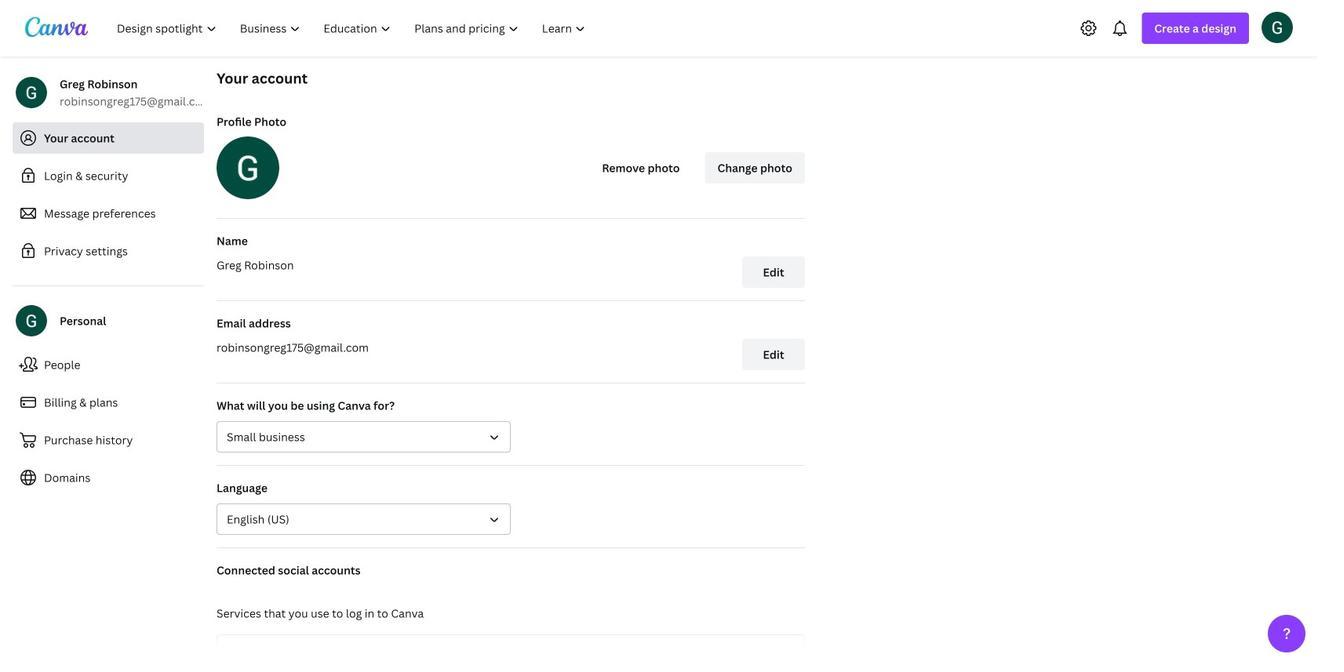 Task type: locate. For each thing, give the bounding box(es) containing it.
top level navigation element
[[107, 13, 599, 44]]

None button
[[217, 421, 511, 453]]

Language: English (US) button
[[217, 504, 511, 535]]



Task type: describe. For each thing, give the bounding box(es) containing it.
greg robinson image
[[1262, 12, 1293, 43]]



Task type: vqa. For each thing, say whether or not it's contained in the screenshot.
button in the left of the page
yes



